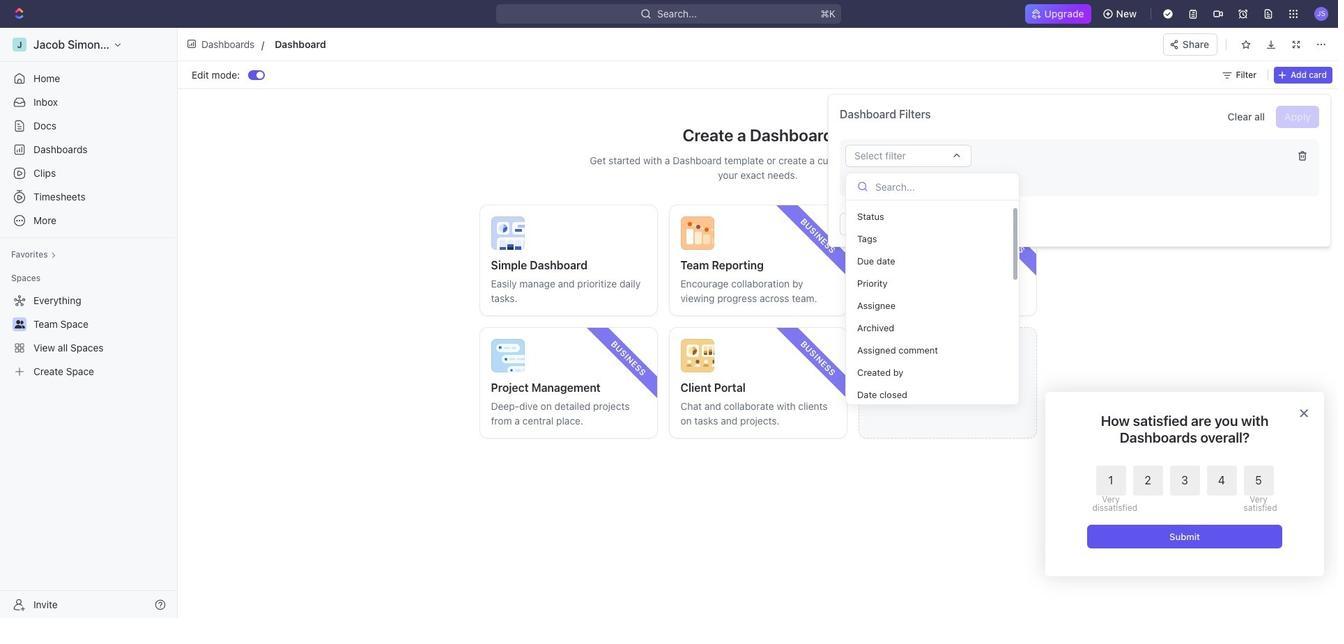 Task type: locate. For each thing, give the bounding box(es) containing it.
project management image
[[491, 339, 524, 373]]

None text field
[[275, 36, 662, 53]]

navigation
[[1045, 392, 1324, 577]]

tree
[[6, 290, 171, 383]]

option group
[[1092, 466, 1274, 513]]

team reporting image
[[681, 217, 714, 250]]



Task type: describe. For each thing, give the bounding box(es) containing it.
time tracking image
[[870, 217, 904, 250]]

sidebar navigation
[[0, 28, 178, 619]]

tree inside sidebar navigation
[[6, 290, 171, 383]]

client portal image
[[681, 339, 714, 373]]

simple dashboard image
[[491, 217, 524, 250]]

Search... text field
[[875, 176, 1013, 197]]



Task type: vqa. For each thing, say whether or not it's contained in the screenshot.
business time image
no



